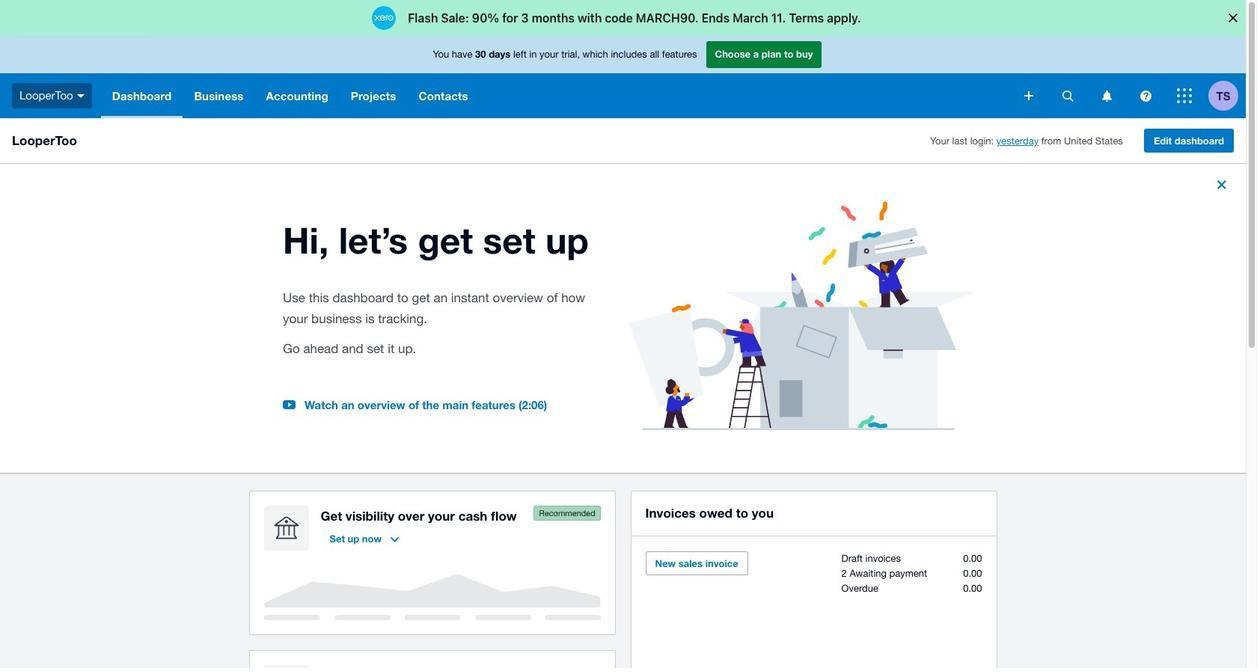 Task type: locate. For each thing, give the bounding box(es) containing it.
dialog
[[0, 0, 1257, 36]]

0 horizontal spatial svg image
[[77, 94, 84, 98]]

banner
[[0, 36, 1246, 118]]

close image
[[1210, 173, 1234, 197]]

svg image
[[1177, 88, 1192, 103], [1062, 90, 1074, 101], [1102, 90, 1112, 101], [1140, 90, 1151, 101]]

svg image
[[1025, 91, 1034, 100], [77, 94, 84, 98]]



Task type: describe. For each thing, give the bounding box(es) containing it.
recommended icon image
[[533, 506, 601, 521]]

banking icon image
[[264, 506, 309, 551]]

banking preview line graph image
[[264, 574, 601, 620]]

1 horizontal spatial svg image
[[1025, 91, 1034, 100]]



Task type: vqa. For each thing, say whether or not it's contained in the screenshot.
Close image
yes



